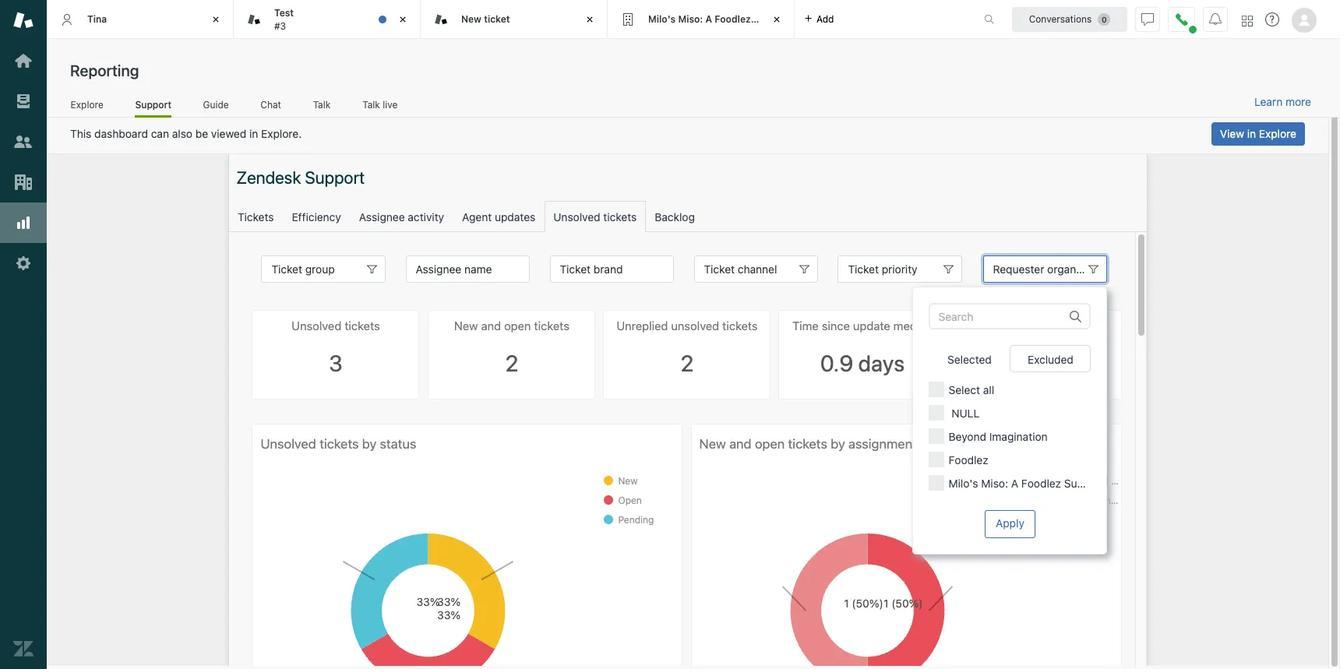 Task type: locate. For each thing, give the bounding box(es) containing it.
this dashboard can also be viewed in explore.
[[70, 127, 302, 140]]

get help image
[[1266, 12, 1280, 26]]

main element
[[0, 0, 47, 669]]

views image
[[13, 91, 34, 111]]

0 horizontal spatial close image
[[582, 12, 598, 27]]

close image left #3
[[208, 12, 224, 27]]

2 in from the left
[[1248, 127, 1256, 140]]

0 horizontal spatial explore
[[71, 99, 103, 110]]

in right 'view'
[[1248, 127, 1256, 140]]

learn
[[1255, 95, 1283, 108]]

close image left add dropdown button
[[769, 12, 785, 27]]

customers image
[[13, 132, 34, 152]]

2 talk from the left
[[363, 99, 380, 110]]

new ticket tab
[[421, 0, 608, 39]]

close image inside the milo's miso: a foodlez subsidiary "tab"
[[769, 12, 785, 27]]

1 horizontal spatial close image
[[395, 12, 411, 27]]

1 close image from the left
[[208, 12, 224, 27]]

1 talk from the left
[[313, 99, 331, 110]]

close image left milo's
[[582, 12, 598, 27]]

1 horizontal spatial talk
[[363, 99, 380, 110]]

1 horizontal spatial close image
[[769, 12, 785, 27]]

milo's miso: a foodlez subsidiary
[[648, 13, 802, 25]]

view in explore button
[[1212, 122, 1305, 146]]

zendesk products image
[[1242, 15, 1253, 26]]

0 horizontal spatial in
[[249, 127, 258, 140]]

explore up this
[[71, 99, 103, 110]]

close image inside tina 'tab'
[[208, 12, 224, 27]]

view in explore
[[1220, 127, 1297, 140]]

get started image
[[13, 51, 34, 71]]

close image
[[208, 12, 224, 27], [395, 12, 411, 27]]

1 horizontal spatial explore
[[1259, 127, 1297, 140]]

tab containing test
[[234, 0, 421, 39]]

talk
[[313, 99, 331, 110], [363, 99, 380, 110]]

conversations button
[[1012, 7, 1128, 32]]

in right 'viewed'
[[249, 127, 258, 140]]

learn more
[[1255, 95, 1312, 108]]

1 close image from the left
[[582, 12, 598, 27]]

1 vertical spatial explore
[[1259, 127, 1297, 140]]

close image left new
[[395, 12, 411, 27]]

talk for talk
[[313, 99, 331, 110]]

test #3
[[274, 7, 294, 32]]

add button
[[795, 0, 844, 38]]

reporting image
[[13, 213, 34, 233]]

admin image
[[13, 253, 34, 274]]

0 horizontal spatial talk
[[313, 99, 331, 110]]

explore.
[[261, 127, 302, 140]]

talk live
[[363, 99, 398, 110]]

foodlez
[[715, 13, 751, 25]]

in
[[249, 127, 258, 140], [1248, 127, 1256, 140]]

more
[[1286, 95, 1312, 108]]

close image inside new ticket tab
[[582, 12, 598, 27]]

0 horizontal spatial close image
[[208, 12, 224, 27]]

add
[[817, 13, 834, 25]]

explore inside button
[[1259, 127, 1297, 140]]

2 close image from the left
[[769, 12, 785, 27]]

ticket
[[484, 13, 510, 25]]

tina tab
[[47, 0, 234, 39]]

tab
[[234, 0, 421, 39]]

talk right chat
[[313, 99, 331, 110]]

1 in from the left
[[249, 127, 258, 140]]

explore down the 'learn more' link
[[1259, 127, 1297, 140]]

talk left live
[[363, 99, 380, 110]]

1 horizontal spatial in
[[1248, 127, 1256, 140]]

in inside button
[[1248, 127, 1256, 140]]

chat
[[261, 99, 281, 110]]

new
[[461, 13, 482, 25]]

be
[[195, 127, 208, 140]]

explore
[[71, 99, 103, 110], [1259, 127, 1297, 140]]

organizations image
[[13, 172, 34, 193]]

talk for talk live
[[363, 99, 380, 110]]

button displays agent's chat status as invisible. image
[[1142, 13, 1154, 25]]

this
[[70, 127, 91, 140]]

chat link
[[260, 99, 282, 115]]

close image
[[582, 12, 598, 27], [769, 12, 785, 27]]

close image for milo's miso: a foodlez subsidiary
[[769, 12, 785, 27]]



Task type: describe. For each thing, give the bounding box(es) containing it.
subsidiary
[[754, 13, 802, 25]]

2 close image from the left
[[395, 12, 411, 27]]

support link
[[135, 99, 172, 118]]

test
[[274, 7, 294, 19]]

guide
[[203, 99, 229, 110]]

reporting
[[70, 62, 139, 79]]

milo's
[[648, 13, 676, 25]]

conversations
[[1029, 13, 1092, 25]]

also
[[172, 127, 193, 140]]

talk live link
[[362, 99, 398, 115]]

miso:
[[678, 13, 703, 25]]

tina
[[87, 13, 107, 25]]

notifications image
[[1210, 13, 1222, 25]]

0 vertical spatial explore
[[71, 99, 103, 110]]

a
[[706, 13, 712, 25]]

view
[[1220, 127, 1245, 140]]

learn more link
[[1255, 95, 1312, 109]]

#3
[[274, 20, 286, 32]]

milo's miso: a foodlez subsidiary tab
[[608, 0, 802, 39]]

close image for new ticket
[[582, 12, 598, 27]]

live
[[383, 99, 398, 110]]

dashboard
[[94, 127, 148, 140]]

support
[[135, 99, 172, 110]]

can
[[151, 127, 169, 140]]

new ticket
[[461, 13, 510, 25]]

explore link
[[70, 99, 104, 115]]

tabs tab list
[[47, 0, 968, 39]]

talk link
[[313, 99, 331, 115]]

guide link
[[203, 99, 229, 115]]

zendesk support image
[[13, 10, 34, 30]]

zendesk image
[[13, 639, 34, 659]]

viewed
[[211, 127, 246, 140]]



Task type: vqa. For each thing, say whether or not it's contained in the screenshot.
third "tab"
no



